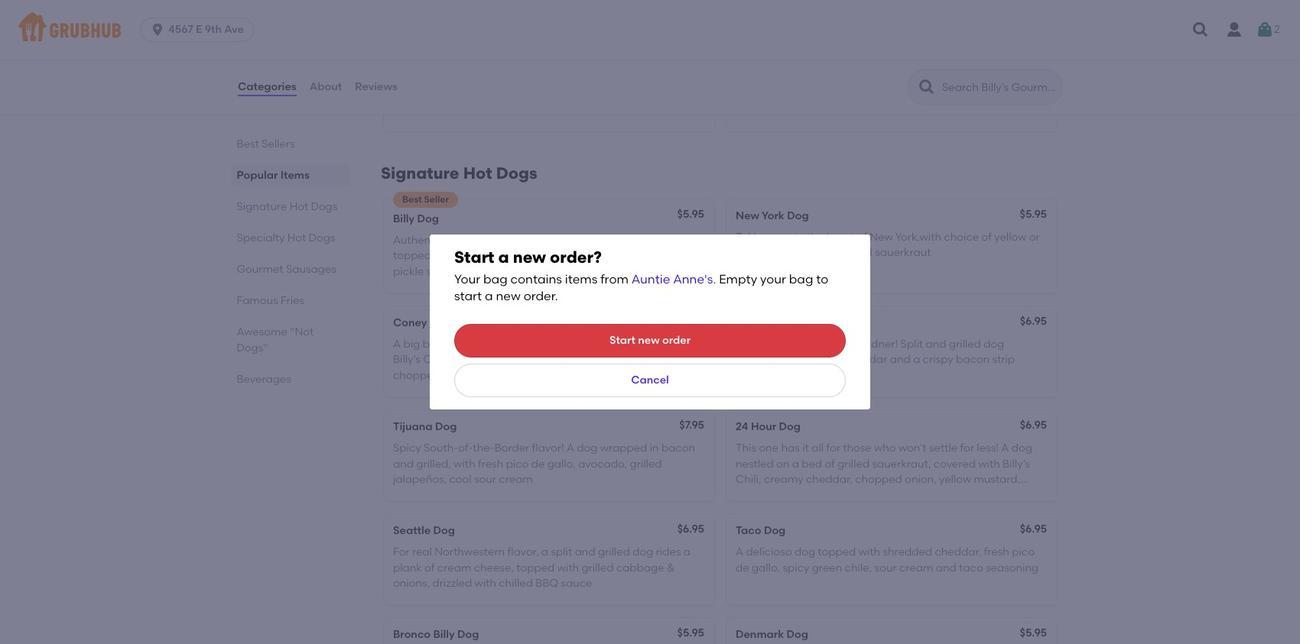 Task type: describe. For each thing, give the bounding box(es) containing it.
with inside spicy south-of-the-border flavor! a dog wrapped in bacon and grilled, with fresh pico de gallo, avocado, grilled jalapeños, cool sour cream
[[454, 458, 476, 471]]

items
[[565, 272, 598, 287]]

of right the heart
[[857, 231, 867, 244]]

a inside a delicioso dog topped with shredded cheddar, fresh pico de gallo, spicy green chile, sour cream and taco seasoning
[[736, 546, 744, 559]]

bbq
[[536, 577, 558, 590]]

dog right york
[[787, 209, 809, 222]]

cheddar inside a big bite of east coast flavor! this dog is smothered in billy's chili, and topped with creamy cheddar and chopped onion
[[582, 354, 626, 367]]

order.
[[524, 289, 558, 304]]

chopped inside the this one has it all for those who won't settle for less! a dog nestled on a bed of grilled sauerkraut, covered with billy's chili, creamy cheddar, chopped onion, yellow mustard, tomato wedge, dill pickle spear, spicy sport peppers, jalapeños, celery salt
[[855, 473, 902, 486]]

dill inside the authentic chicago-style dog slathered in yellow mustard, topped with neon green relish and chopped onion, dill pickle spear, spicy sport peppers, sliced tomato, and a dash of celery salt
[[657, 250, 671, 263]]

grilled up "sauce"
[[582, 562, 614, 575]]

salt inside the authentic chicago-style dog slathered in yellow mustard, topped with neon green relish and chopped onion, dill pickle spear, spicy sport peppers, sliced tomato, and a dash of celery salt
[[468, 281, 487, 294]]

or
[[1029, 231, 1040, 244]]

de inside a delicioso dog topped with shredded cheddar, fresh pico de gallo, spicy green chile, sour cream and taco seasoning
[[736, 562, 749, 575]]

peppers, inside the this one has it all for those who won't settle for less! a dog nestled on a bed of grilled sauerkraut, covered with billy's chili, creamy cheddar, chopped onion, yellow mustard, tomato wedge, dill pickle spear, spicy sport peppers, jalapeños, celery salt
[[961, 489, 1007, 502]]

onions,
[[393, 577, 430, 590]]

neon
[[458, 250, 484, 263]]

green inside a delicioso dog topped with shredded cheddar, fresh pico de gallo, spicy green chile, sour cream and taco seasoning
[[812, 562, 842, 575]]

cheddar, inside the this one has it all for those who won't settle for less! a dog nestled on a bed of grilled sauerkraut, covered with billy's chili, creamy cheddar, chopped onion, yellow mustard, tomato wedge, dill pickle spear, spicy sport peppers, jalapeños, celery salt
[[806, 473, 853, 486]]

creamy inside a big bite of east coast flavor! this dog is smothered in billy's chili, and topped with creamy cheddar and chopped onion
[[540, 354, 579, 367]]

billy for billy fries & onion rings.
[[393, 101, 413, 114]]

fries
[[281, 294, 305, 307]]

flavor! inside a big bite of east coast flavor! this dog is smothered in billy's chili, and topped with creamy cheddar and chopped onion
[[517, 338, 549, 351]]

0 vertical spatial hot
[[463, 164, 492, 183]]

of inside for real northwestern flavor, a split and grilled dog rides a plank of cream cheese, topped with grilled cabbage & onions, drizzled with chilled bbq sauce
[[425, 562, 435, 575]]

0 vertical spatial new
[[513, 248, 546, 267]]

tomato,
[[600, 265, 641, 278]]

sellers
[[262, 138, 295, 151]]

onion inside a big bite of east coast flavor! this dog is smothered in billy's chili, and topped with creamy cheddar and chopped onion
[[443, 369, 472, 382]]

who
[[874, 442, 896, 455]]

grilled inside spicy south-of-the-border flavor! a dog wrapped in bacon and grilled, with fresh pico de gallo, avocado, grilled jalapeños, cool sour cream
[[630, 458, 662, 471]]

.
[[713, 272, 716, 287]]

1 horizontal spatial svg image
[[1192, 21, 1210, 39]]

dog inside the this one has it all for those who won't settle for less! a dog nestled on a bed of grilled sauerkraut, covered with billy's chili, creamy cheddar, chopped onion, yellow mustard, tomato wedge, dill pickle spear, spicy sport peppers, jalapeños, celery salt
[[1012, 442, 1032, 455]]

rides
[[656, 546, 681, 559]]

0 vertical spatial signature hot dogs
[[381, 164, 537, 183]]

2 horizontal spatial for
[[960, 442, 974, 455]]

anne's
[[673, 272, 713, 287]]

cream inside a delicioso dog topped with shredded cheddar, fresh pico de gallo, spicy green chile, sour cream and taco seasoning
[[899, 562, 933, 575]]

dog for seattle dog
[[433, 525, 455, 538]]

gourmet sausages
[[237, 263, 337, 276]]

and right tomato,
[[644, 265, 665, 278]]

seasoning
[[986, 562, 1039, 575]]

taco
[[959, 562, 983, 575]]

for inside the saddle up for this one, pardner! split and grilled dog topped with creamy cheddar and a crispy bacon strip
[[791, 338, 805, 351]]

best for best seller
[[402, 194, 422, 205]]

1 bag from the left
[[483, 272, 508, 287]]

grilled inside the this one has it all for those who won't settle for less! a dog nestled on a bed of grilled sauerkraut, covered with billy's chili, creamy cheddar, chopped onion, yellow mustard, tomato wedge, dill pickle spear, spicy sport peppers, jalapeños, celery salt
[[838, 458, 870, 471]]

2 vertical spatial billy
[[433, 629, 455, 642]]

$5.95 for bronco billy dog
[[1020, 627, 1047, 640]]

of right choice
[[982, 231, 992, 244]]

seattle
[[393, 525, 431, 538]]

flavor,
[[507, 546, 539, 559]]

spicy inside a delicioso dog topped with shredded cheddar, fresh pico de gallo, spicy green chile, sour cream and taco seasoning
[[783, 562, 810, 575]]

is
[[598, 338, 606, 351]]

in inside spicy south-of-the-border flavor! a dog wrapped in bacon and grilled, with fresh pico de gallo, avocado, grilled jalapeños, cool sour cream
[[650, 442, 659, 455]]

new york dog
[[736, 209, 809, 222]]

for real northwestern flavor, a split and grilled dog rides a plank of cream cheese, topped with grilled cabbage & onions, drizzled with chilled bbq sauce
[[393, 546, 691, 590]]

peppers, inside the authentic chicago-style dog slathered in yellow mustard, topped with neon green relish and chopped onion, dill pickle spear, spicy sport peppers, sliced tomato, and a dash of celery salt
[[519, 265, 565, 278]]

sport inside the this one has it all for those who won't settle for less! a dog nestled on a bed of grilled sauerkraut, covered with billy's chili, creamy cheddar, chopped onion, yellow mustard, tomato wedge, dill pickle spear, spicy sport peppers, jalapeños, celery salt
[[932, 489, 958, 502]]

1 vertical spatial dogs
[[311, 200, 338, 213]]

cool
[[449, 473, 472, 486]]

a inside the saddle up for this one, pardner! split and grilled dog topped with creamy cheddar and a crispy bacon strip
[[913, 354, 920, 367]]

start for start a new order?
[[454, 248, 495, 267]]

popular
[[237, 169, 278, 182]]

cheese,
[[474, 562, 514, 575]]

from
[[601, 272, 629, 287]]

"not
[[290, 326, 314, 339]]

delicioso
[[746, 546, 792, 559]]

with inside the saddle up for this one, pardner! split and grilled dog topped with creamy cheddar and a crispy bacon strip
[[777, 354, 798, 367]]

creamy inside the saddle up for this one, pardner! split and grilled dog topped with creamy cheddar and a crispy bacon strip
[[801, 354, 840, 367]]

northwestern
[[435, 546, 505, 559]]

yellow inside the authentic chicago-style dog slathered in yellow mustard, topped with neon green relish and chopped onion, dill pickle spear, spicy sport peppers, sliced tomato, and a dash of celery salt
[[608, 234, 641, 247]]

and inside taking you to the heart of new york,with choice of yellow or brown mustard and grilled sauerkraut
[[817, 247, 838, 260]]

bed
[[802, 458, 822, 471]]

a inside the this one has it all for those who won't settle for less! a dog nestled on a bed of grilled sauerkraut, covered with billy's chili, creamy cheddar, chopped onion, yellow mustard, tomato wedge, dill pickle spear, spicy sport peppers, jalapeños, celery salt
[[792, 458, 799, 471]]

mustard, inside the authentic chicago-style dog slathered in yellow mustard, topped with neon green relish and chopped onion, dill pickle spear, spicy sport peppers, sliced tomato, and a dash of celery salt
[[643, 234, 690, 247]]

items
[[281, 169, 310, 182]]

billy's inside the this one has it all for those who won't settle for less! a dog nestled on a bed of grilled sauerkraut, covered with billy's chili, creamy cheddar, chopped onion, yellow mustard, tomato wedge, dill pickle spear, spicy sport peppers, jalapeños, celery salt
[[1003, 458, 1030, 471]]

$5.95 button
[[727, 70, 1057, 131]]

dog for tijuana dog
[[435, 421, 457, 434]]

spicy inside the authentic chicago-style dog slathered in yellow mustard, topped with neon green relish and chopped onion, dill pickle spear, spicy sport peppers, sliced tomato, and a dash of celery salt
[[461, 265, 487, 278]]

this inside the this one has it all for those who won't settle for less! a dog nestled on a bed of grilled sauerkraut, covered with billy's chili, creamy cheddar, chopped onion, yellow mustard, tomato wedge, dill pickle spear, spicy sport peppers, jalapeños, celery salt
[[736, 442, 756, 455]]

dill inside the this one has it all for those who won't settle for less! a dog nestled on a bed of grilled sauerkraut, covered with billy's chili, creamy cheddar, chopped onion, yellow mustard, tomato wedge, dill pickle spear, spicy sport peppers, jalapeños, celery salt
[[818, 489, 832, 502]]

$7.95
[[679, 419, 704, 432]]

0 vertical spatial onion
[[451, 101, 480, 114]]

$5.95 for frings
[[1020, 78, 1047, 91]]

of-
[[458, 442, 473, 455]]

4567 e 9th ave button
[[140, 18, 260, 42]]

dog up has
[[779, 421, 801, 434]]

settle
[[929, 442, 958, 455]]

of inside the authentic chicago-style dog slathered in yellow mustard, topped with neon green relish and chopped onion, dill pickle spear, spicy sport peppers, sliced tomato, and a dash of celery salt
[[421, 281, 432, 294]]

start new order
[[610, 334, 691, 347]]

empty
[[719, 272, 757, 287]]

onion, inside the authentic chicago-style dog slathered in yellow mustard, topped with neon green relish and chopped onion, dill pickle spear, spicy sport peppers, sliced tomato, and a dash of celery salt
[[622, 250, 654, 263]]

onion, inside the this one has it all for those who won't settle for less! a dog nestled on a bed of grilled sauerkraut, covered with billy's chili, creamy cheddar, chopped onion, yellow mustard, tomato wedge, dill pickle spear, spicy sport peppers, jalapeños, celery salt
[[905, 473, 937, 486]]

york,with
[[895, 231, 942, 244]]

denmark dog
[[736, 629, 808, 642]]

a left split
[[541, 546, 548, 559]]

cream inside for real northwestern flavor, a split and grilled dog rides a plank of cream cheese, topped with grilled cabbage & onions, drizzled with chilled bbq sauce
[[437, 562, 471, 575]]

pico inside a delicioso dog topped with shredded cheddar, fresh pico de gallo, spicy green chile, sour cream and taco seasoning
[[1012, 546, 1035, 559]]

cancel
[[631, 374, 669, 387]]

gallo, inside spicy south-of-the-border flavor! a dog wrapped in bacon and grilled, with fresh pico de gallo, avocado, grilled jalapeños, cool sour cream
[[547, 458, 576, 471]]

dog inside a delicioso dog topped with shredded cheddar, fresh pico de gallo, spicy green chile, sour cream and taco seasoning
[[795, 546, 815, 559]]

dog inside for real northwestern flavor, a split and grilled dog rides a plank of cream cheese, topped with grilled cabbage & onions, drizzled with chilled bbq sauce
[[633, 546, 653, 559]]

0 vertical spatial new
[[736, 209, 759, 222]]

famous fries
[[237, 294, 305, 307]]

celery inside the authentic chicago-style dog slathered in yellow mustard, topped with neon green relish and chopped onion, dill pickle spear, spicy sport peppers, sliced tomato, and a dash of celery salt
[[434, 281, 466, 294]]

grilled up cabbage
[[598, 546, 630, 559]]

0 horizontal spatial signature hot dogs
[[237, 200, 338, 213]]

and inside a delicioso dog topped with shredded cheddar, fresh pico de gallo, spicy green chile, sour cream and taco seasoning
[[936, 562, 957, 575]]

new inside taking you to the heart of new york,with choice of yellow or brown mustard and grilled sauerkraut
[[870, 231, 893, 244]]

with inside the this one has it all for those who won't settle for less! a dog nestled on a bed of grilled sauerkraut, covered with billy's chili, creamy cheddar, chopped onion, yellow mustard, tomato wedge, dill pickle spear, spicy sport peppers, jalapeños, celery salt
[[978, 458, 1000, 471]]

and down east
[[451, 354, 472, 367]]

east
[[458, 338, 480, 351]]

$6.95 for for real northwestern flavor, a split and grilled dog rides a plank of cream cheese, topped with grilled cabbage & onions, drizzled with chilled bbq sauce
[[677, 523, 704, 536]]

those
[[843, 442, 872, 455]]

chile,
[[845, 562, 872, 575]]

this inside a big bite of east coast flavor! this dog is smothered in billy's chili, and topped with creamy cheddar and chopped onion
[[551, 338, 572, 351]]

svg image
[[1256, 21, 1274, 39]]

with down cheese,
[[475, 577, 496, 590]]

2 vertical spatial dogs
[[309, 232, 336, 245]]

split
[[901, 338, 923, 351]]

grilled inside the saddle up for this one, pardner! split and grilled dog topped with creamy cheddar and a crispy bacon strip
[[949, 338, 981, 351]]

mustard
[[771, 247, 815, 260]]

1 vertical spatial hot
[[290, 200, 309, 213]]

e
[[196, 23, 202, 36]]

chicago-
[[446, 234, 496, 247]]

this
[[808, 338, 826, 351]]

and inside spicy south-of-the-border flavor! a dog wrapped in bacon and grilled, with fresh pico de gallo, avocado, grilled jalapeños, cool sour cream
[[393, 458, 414, 471]]

pardner!
[[853, 338, 898, 351]]

search icon image
[[918, 78, 936, 96]]

seller
[[424, 194, 449, 205]]

seattle dog
[[393, 525, 455, 538]]

cabbage
[[616, 562, 664, 575]]

a inside the this one has it all for those who won't settle for less! a dog nestled on a bed of grilled sauerkraut, covered with billy's chili, creamy cheddar, chopped onion, yellow mustard, tomato wedge, dill pickle spear, spicy sport peppers, jalapeños, celery salt
[[1001, 442, 1009, 455]]

bronco billy dog
[[393, 629, 479, 642]]

with down split
[[557, 562, 579, 575]]

svg image inside 4567 e 9th ave button
[[150, 22, 165, 37]]

big
[[403, 338, 420, 351]]

pickle inside the authentic chicago-style dog slathered in yellow mustard, topped with neon green relish and chopped onion, dill pickle spear, spicy sport peppers, sliced tomato, and a dash of celery salt
[[393, 265, 424, 278]]

sour inside a delicioso dog topped with shredded cheddar, fresh pico de gallo, spicy green chile, sour cream and taco seasoning
[[875, 562, 897, 575]]

start for start new order
[[610, 334, 636, 347]]

jalapeños, inside the this one has it all for those who won't settle for less! a dog nestled on a bed of grilled sauerkraut, covered with billy's chili, creamy cheddar, chopped onion, yellow mustard, tomato wedge, dill pickle spear, spicy sport peppers, jalapeños, celery salt
[[736, 504, 789, 517]]

grilled,
[[416, 458, 451, 471]]

start a new order?
[[454, 248, 602, 267]]

mustard, inside the this one has it all for those who won't settle for less! a dog nestled on a bed of grilled sauerkraut, covered with billy's chili, creamy cheddar, chopped onion, yellow mustard, tomato wedge, dill pickle spear, spicy sport peppers, jalapeños, celery salt
[[974, 473, 1020, 486]]

wedge,
[[777, 489, 815, 502]]

up
[[775, 338, 788, 351]]

24
[[736, 421, 748, 434]]

spicy south-of-the-border flavor! a dog wrapped in bacon and grilled, with fresh pico de gallo, avocado, grilled jalapeños, cool sour cream
[[393, 442, 695, 486]]

2 vertical spatial hot
[[288, 232, 307, 245]]

9th
[[205, 23, 222, 36]]

categories
[[238, 80, 297, 93]]

specialty
[[237, 232, 285, 245]]

has
[[781, 442, 800, 455]]

dog for denmark dog
[[787, 629, 808, 642]]

start
[[454, 289, 482, 304]]

green inside the authentic chicago-style dog slathered in yellow mustard, topped with neon green relish and chopped onion, dill pickle spear, spicy sport peppers, sliced tomato, and a dash of celery salt
[[487, 250, 517, 263]]

of inside a big bite of east coast flavor! this dog is smothered in billy's chili, and topped with creamy cheddar and chopped onion
[[445, 338, 456, 351]]

1 vertical spatial signature
[[237, 200, 287, 213]]

awesome "not dogs"
[[237, 326, 314, 355]]

and down slathered
[[549, 250, 570, 263]]

best sellers
[[237, 138, 295, 151]]

gourmet
[[237, 263, 284, 276]]

real
[[412, 546, 432, 559]]

your bag contains items from auntie anne's .
[[454, 272, 716, 287]]

brown
[[736, 247, 768, 260]]

authentic chicago-style dog slathered in yellow mustard, topped with neon green relish and chopped onion, dill pickle spear, spicy sport peppers, sliced tomato, and a dash of celery salt
[[393, 234, 690, 294]]



Task type: vqa. For each thing, say whether or not it's contained in the screenshot.
Downtown Romio's Pizza and Pasta link at the bottom of the page
no



Task type: locate. For each thing, give the bounding box(es) containing it.
chopped up sliced
[[573, 250, 620, 263]]

dog up delicioso
[[764, 525, 786, 538]]

dogs up the sausages
[[309, 232, 336, 245]]

famous
[[237, 294, 278, 307]]

dogs up style
[[496, 164, 537, 183]]

1 horizontal spatial dill
[[818, 489, 832, 502]]

spear, inside the this one has it all for those who won't settle for less! a dog nestled on a bed of grilled sauerkraut, covered with billy's chili, creamy cheddar, chopped onion, yellow mustard, tomato wedge, dill pickle spear, spicy sport peppers, jalapeños, celery salt
[[868, 489, 900, 502]]

4567 e 9th ave
[[168, 23, 244, 36]]

1 horizontal spatial signature hot dogs
[[381, 164, 537, 183]]

1 horizontal spatial cheddar
[[843, 354, 888, 367]]

and down spicy
[[393, 458, 414, 471]]

creamy inside the this one has it all for those who won't settle for less! a dog nestled on a bed of grilled sauerkraut, covered with billy's chili, creamy cheddar, chopped onion, yellow mustard, tomato wedge, dill pickle spear, spicy sport peppers, jalapeños, celery salt
[[764, 473, 804, 486]]

coast
[[483, 338, 514, 351]]

0 horizontal spatial in
[[597, 234, 606, 247]]

1 vertical spatial green
[[812, 562, 842, 575]]

0 horizontal spatial &
[[440, 101, 448, 114]]

to
[[794, 231, 804, 244], [816, 272, 829, 287]]

1 vertical spatial start
[[610, 334, 636, 347]]

a inside the authentic chicago-style dog slathered in yellow mustard, topped with neon green relish and chopped onion, dill pickle spear, spicy sport peppers, sliced tomato, and a dash of celery salt
[[667, 265, 674, 278]]

chopped
[[573, 250, 620, 263], [393, 369, 440, 382], [855, 473, 902, 486]]

fresh inside spicy south-of-the-border flavor! a dog wrapped in bacon and grilled, with fresh pico de gallo, avocado, grilled jalapeños, cool sour cream
[[478, 458, 503, 471]]

cheddar, up taco
[[935, 546, 982, 559]]

celery
[[434, 281, 466, 294], [792, 504, 823, 517]]

nestled
[[736, 458, 774, 471]]

1 horizontal spatial spear,
[[868, 489, 900, 502]]

0 horizontal spatial this
[[551, 338, 572, 351]]

a
[[498, 248, 509, 267], [667, 265, 674, 278], [485, 289, 493, 304], [913, 354, 920, 367], [792, 458, 799, 471], [541, 546, 548, 559], [684, 546, 691, 559]]

yellow down 'covered'
[[939, 473, 971, 486]]

onion, down the sauerkraut,
[[905, 473, 937, 486]]

taking you to the heart of new york,with choice of yellow or brown mustard and grilled sauerkraut
[[736, 231, 1040, 260]]

this left is
[[551, 338, 572, 351]]

0 vertical spatial &
[[440, 101, 448, 114]]

start inside button
[[610, 334, 636, 347]]

sport down 'covered'
[[932, 489, 958, 502]]

gallo, inside a delicioso dog topped with shredded cheddar, fresh pico de gallo, spicy green chile, sour cream and taco seasoning
[[752, 562, 780, 575]]

flavor! right border
[[532, 442, 564, 455]]

topped inside a big bite of east coast flavor! this dog is smothered in billy's chili, and topped with creamy cheddar and chopped onion
[[475, 354, 513, 367]]

dog for billy dog
[[417, 212, 439, 225]]

dog for taco dog
[[764, 525, 786, 538]]

billy's right 'covered'
[[1003, 458, 1030, 471]]

0 vertical spatial celery
[[434, 281, 466, 294]]

texas
[[736, 317, 765, 330]]

dog down best seller
[[417, 212, 439, 225]]

specialty hot dogs
[[237, 232, 336, 245]]

0 horizontal spatial cheddar,
[[806, 473, 853, 486]]

saddle
[[736, 338, 772, 351]]

in right wrapped
[[650, 442, 659, 455]]

hour
[[751, 421, 776, 434]]

cream up drizzled
[[437, 562, 471, 575]]

hot down the rings.
[[463, 164, 492, 183]]

topped inside a delicioso dog topped with shredded cheddar, fresh pico de gallo, spicy green chile, sour cream and taco seasoning
[[818, 546, 856, 559]]

onion left the rings.
[[451, 101, 480, 114]]

1 vertical spatial sport
[[932, 489, 958, 502]]

dog inside the saddle up for this one, pardner! split and grilled dog topped with creamy cheddar and a crispy bacon strip
[[984, 338, 1004, 351]]

to inside "empty your bag to start a new order."
[[816, 272, 829, 287]]

svg image left 4567
[[150, 22, 165, 37]]

$6.95
[[677, 315, 704, 328], [1020, 315, 1047, 328], [1020, 419, 1047, 432], [677, 523, 704, 536], [1020, 523, 1047, 536]]

dog for coney dog
[[430, 317, 451, 330]]

0 vertical spatial dill
[[657, 250, 671, 263]]

topped down authentic
[[393, 250, 431, 263]]

pickle inside the this one has it all for those who won't settle for less! a dog nestled on a bed of grilled sauerkraut, covered with billy's chili, creamy cheddar, chopped onion, yellow mustard, tomato wedge, dill pickle spear, spicy sport peppers, jalapeños, celery salt
[[835, 489, 866, 502]]

0 vertical spatial dogs
[[496, 164, 537, 183]]

0 vertical spatial sport
[[490, 265, 517, 278]]

topped down coast
[[475, 354, 513, 367]]

cheddar down is
[[582, 354, 626, 367]]

topped up chile,
[[818, 546, 856, 559]]

salt inside the this one has it all for those who won't settle for less! a dog nestled on a bed of grilled sauerkraut, covered with billy's chili, creamy cheddar, chopped onion, yellow mustard, tomato wedge, dill pickle spear, spicy sport peppers, jalapeños, celery salt
[[826, 504, 845, 517]]

billy's down big
[[393, 354, 421, 367]]

0 vertical spatial chili,
[[423, 354, 449, 367]]

& down rides
[[667, 562, 675, 575]]

1 horizontal spatial bag
[[789, 272, 813, 287]]

1 horizontal spatial &
[[667, 562, 675, 575]]

main navigation navigation
[[0, 0, 1300, 60]]

0 horizontal spatial mustard,
[[643, 234, 690, 247]]

1 vertical spatial celery
[[792, 504, 823, 517]]

spicy down delicioso
[[783, 562, 810, 575]]

1 vertical spatial bacon
[[662, 442, 695, 455]]

this up nestled
[[736, 442, 756, 455]]

green left chile,
[[812, 562, 842, 575]]

0 horizontal spatial chili,
[[423, 354, 449, 367]]

$6.95 for this one has it all for those who won't settle for less! a dog nestled on a bed of grilled sauerkraut, covered with billy's chili, creamy cheddar, chopped onion, yellow mustard, tomato wedge, dill pickle spear, spicy sport peppers, jalapeños, celery salt
[[1020, 419, 1047, 432]]

of right "bite"
[[445, 338, 456, 351]]

1 horizontal spatial jalapeños,
[[736, 504, 789, 517]]

start right is
[[610, 334, 636, 347]]

signature hot dogs up seller
[[381, 164, 537, 183]]

for
[[393, 546, 410, 559]]

1 horizontal spatial chopped
[[573, 250, 620, 263]]

1 horizontal spatial sour
[[875, 562, 897, 575]]

yellow inside taking you to the heart of new york,with choice of yellow or brown mustard and grilled sauerkraut
[[995, 231, 1027, 244]]

dog inside spicy south-of-the-border flavor! a dog wrapped in bacon and grilled, with fresh pico de gallo, avocado, grilled jalapeños, cool sour cream
[[577, 442, 598, 455]]

with inside a big bite of east coast flavor! this dog is smothered in billy's chili, and topped with creamy cheddar and chopped onion
[[515, 354, 537, 367]]

with left the neon
[[434, 250, 456, 263]]

& inside for real northwestern flavor, a split and grilled dog rides a plank of cream cheese, topped with grilled cabbage & onions, drizzled with chilled bbq sauce
[[667, 562, 675, 575]]

$6.95 for saddle up for this one, pardner! split and grilled dog topped with creamy cheddar and a crispy bacon strip
[[1020, 315, 1047, 328]]

about
[[310, 80, 342, 93]]

topped inside the authentic chicago-style dog slathered in yellow mustard, topped with neon green relish and chopped onion, dill pickle spear, spicy sport peppers, sliced tomato, and a dash of celery salt
[[393, 250, 431, 263]]

with up chile,
[[859, 546, 880, 559]]

avocado,
[[578, 458, 627, 471]]

signature up best seller
[[381, 164, 459, 183]]

dog down drizzled
[[457, 629, 479, 642]]

1 cheddar from the left
[[582, 354, 626, 367]]

with
[[434, 250, 456, 263], [515, 354, 537, 367], [777, 354, 798, 367], [454, 458, 476, 471], [978, 458, 1000, 471], [859, 546, 880, 559], [557, 562, 579, 575], [475, 577, 496, 590]]

style
[[496, 234, 519, 247]]

of right bed at the right bottom
[[825, 458, 835, 471]]

sausages
[[286, 263, 337, 276]]

sport inside the authentic chicago-style dog slathered in yellow mustard, topped with neon green relish and chopped onion, dill pickle spear, spicy sport peppers, sliced tomato, and a dash of celery salt
[[490, 265, 517, 278]]

billy's inside a big bite of east coast flavor! this dog is smothered in billy's chili, and topped with creamy cheddar and chopped onion
[[393, 354, 421, 367]]

0 vertical spatial signature
[[381, 164, 459, 183]]

bag inside "empty your bag to start a new order."
[[789, 272, 813, 287]]

2 cheddar from the left
[[843, 354, 888, 367]]

pickle up dash
[[393, 265, 424, 278]]

fresh inside a delicioso dog topped with shredded cheddar, fresh pico de gallo, spicy green chile, sour cream and taco seasoning
[[984, 546, 1010, 559]]

24 hour dog
[[736, 421, 801, 434]]

celery down wedge,
[[792, 504, 823, 517]]

of down real
[[425, 562, 435, 575]]

pickle down those
[[835, 489, 866, 502]]

taking
[[736, 231, 770, 244]]

1 vertical spatial chili,
[[736, 473, 761, 486]]

0 horizontal spatial chopped
[[393, 369, 440, 382]]

dog
[[787, 209, 809, 222], [417, 212, 439, 225], [430, 317, 451, 330], [435, 421, 457, 434], [779, 421, 801, 434], [433, 525, 455, 538], [764, 525, 786, 538], [457, 629, 479, 642], [787, 629, 808, 642]]

0 vertical spatial chopped
[[573, 250, 620, 263]]

with down order.
[[515, 354, 537, 367]]

0 horizontal spatial gallo,
[[547, 458, 576, 471]]

hot up gourmet sausages
[[288, 232, 307, 245]]

for
[[791, 338, 805, 351], [826, 442, 840, 455], [960, 442, 974, 455]]

about button
[[309, 60, 343, 115]]

0 horizontal spatial celery
[[434, 281, 466, 294]]

pico down border
[[506, 458, 529, 471]]

1 vertical spatial peppers,
[[961, 489, 1007, 502]]

chilled
[[499, 577, 533, 590]]

signature hot dogs
[[381, 164, 537, 183], [237, 200, 338, 213]]

dog right less!
[[1012, 442, 1032, 455]]

a big bite of east coast flavor! this dog is smothered in billy's chili, and topped with creamy cheddar and chopped onion
[[393, 338, 676, 382]]

and inside for real northwestern flavor, a split and grilled dog rides a plank of cream cheese, topped with grilled cabbage & onions, drizzled with chilled bbq sauce
[[575, 546, 596, 559]]

chopped inside the authentic chicago-style dog slathered in yellow mustard, topped with neon green relish and chopped onion, dill pickle spear, spicy sport peppers, sliced tomato, and a dash of celery salt
[[573, 250, 620, 263]]

dill
[[657, 250, 671, 263], [818, 489, 832, 502]]

svg image
[[1192, 21, 1210, 39], [150, 22, 165, 37]]

0 horizontal spatial peppers,
[[519, 265, 565, 278]]

jalapeños, down the grilled,
[[393, 473, 447, 486]]

topped inside the saddle up for this one, pardner! split and grilled dog topped with creamy cheddar and a crispy bacon strip
[[736, 354, 774, 367]]

0 vertical spatial peppers,
[[519, 265, 565, 278]]

best seller
[[402, 194, 449, 205]]

1 horizontal spatial spicy
[[783, 562, 810, 575]]

tijuana dog
[[393, 421, 457, 434]]

1 horizontal spatial green
[[812, 562, 842, 575]]

in up order? on the top
[[597, 234, 606, 247]]

a inside "empty your bag to start a new order."
[[485, 289, 493, 304]]

spear, inside the authentic chicago-style dog slathered in yellow mustard, topped with neon green relish and chopped onion, dill pickle spear, spicy sport peppers, sliced tomato, and a dash of celery salt
[[426, 265, 458, 278]]

flavor! inside spicy south-of-the-border flavor! a dog wrapped in bacon and grilled, with fresh pico de gallo, avocado, grilled jalapeños, cool sour cream
[[532, 442, 564, 455]]

spear,
[[426, 265, 458, 278], [868, 489, 900, 502]]

a
[[393, 338, 401, 351], [567, 442, 574, 455], [1001, 442, 1009, 455], [736, 546, 744, 559]]

2 horizontal spatial chopped
[[855, 473, 902, 486]]

covered
[[934, 458, 976, 471]]

a left big
[[393, 338, 401, 351]]

creamy down order.
[[540, 354, 579, 367]]

mustard,
[[643, 234, 690, 247], [974, 473, 1020, 486]]

new inside button
[[638, 334, 660, 347]]

celery inside the this one has it all for those who won't settle for less! a dog nestled on a bed of grilled sauerkraut, covered with billy's chili, creamy cheddar, chopped onion, yellow mustard, tomato wedge, dill pickle spear, spicy sport peppers, jalapeños, celery salt
[[792, 504, 823, 517]]

a inside a big bite of east coast flavor! this dog is smothered in billy's chili, and topped with creamy cheddar and chopped onion
[[393, 338, 401, 351]]

0 vertical spatial onion,
[[622, 250, 654, 263]]

onion down east
[[443, 369, 472, 382]]

for right the up
[[791, 338, 805, 351]]

chopped inside a big bite of east coast flavor! this dog is smothered in billy's chili, and topped with creamy cheddar and chopped onion
[[393, 369, 440, 382]]

0 horizontal spatial start
[[454, 248, 495, 267]]

wrapped
[[600, 442, 647, 455]]

1 vertical spatial spear,
[[868, 489, 900, 502]]

york
[[762, 209, 785, 222]]

2 vertical spatial spicy
[[783, 562, 810, 575]]

billy up authentic
[[393, 212, 415, 225]]

spear, down the sauerkraut,
[[868, 489, 900, 502]]

beverages
[[237, 373, 292, 386]]

a delicioso dog topped with shredded cheddar, fresh pico de gallo, spicy green chile, sour cream and taco seasoning
[[736, 546, 1039, 575]]

$6.95 for a big bite of east coast flavor! this dog is smothered in billy's chili, and topped with creamy cheddar and chopped onion
[[677, 315, 704, 328]]

cream down "shredded"
[[899, 562, 933, 575]]

1 vertical spatial best
[[402, 194, 422, 205]]

0 horizontal spatial signature
[[237, 200, 287, 213]]

plank
[[393, 562, 422, 575]]

pico up seasoning
[[1012, 546, 1035, 559]]

0 horizontal spatial sour
[[474, 473, 496, 486]]

1 horizontal spatial pickle
[[835, 489, 866, 502]]

this one has it all for those who won't settle for less! a dog nestled on a bed of grilled sauerkraut, covered with billy's chili, creamy cheddar, chopped onion, yellow mustard, tomato wedge, dill pickle spear, spicy sport peppers, jalapeños, celery salt
[[736, 442, 1032, 517]]

yellow left or
[[995, 231, 1027, 244]]

it
[[802, 442, 809, 455]]

a down style
[[498, 248, 509, 267]]

$5.95 inside button
[[1020, 78, 1047, 91]]

rings.
[[482, 101, 510, 114]]

your
[[454, 272, 480, 287]]

empty your bag to start a new order.
[[454, 272, 829, 304]]

dog inside a big bite of east coast flavor! this dog is smothered in billy's chili, and topped with creamy cheddar and chopped onion
[[575, 338, 595, 351]]

you
[[772, 231, 791, 244]]

billy for billy dog
[[393, 212, 415, 225]]

0 horizontal spatial onion,
[[622, 250, 654, 263]]

0 horizontal spatial billy's
[[393, 354, 421, 367]]

0 horizontal spatial fresh
[[478, 458, 503, 471]]

0 horizontal spatial green
[[487, 250, 517, 263]]

1 horizontal spatial signature
[[381, 164, 459, 183]]

a right rides
[[684, 546, 691, 559]]

cheddar inside the saddle up for this one, pardner! split and grilled dog topped with creamy cheddar and a crispy bacon strip
[[843, 354, 888, 367]]

dog right seattle
[[433, 525, 455, 538]]

1 vertical spatial de
[[736, 562, 749, 575]]

spicy down the neon
[[461, 265, 487, 278]]

a inside spicy south-of-the-border flavor! a dog wrapped in bacon and grilled, with fresh pico de gallo, avocado, grilled jalapeños, cool sour cream
[[567, 442, 574, 455]]

chili, inside a big bite of east coast flavor! this dog is smothered in billy's chili, and topped with creamy cheddar and chopped onion
[[423, 354, 449, 367]]

1 vertical spatial flavor!
[[532, 442, 564, 455]]

0 vertical spatial spear,
[[426, 265, 458, 278]]

0 vertical spatial start
[[454, 248, 495, 267]]

dog up "bite"
[[430, 317, 451, 330]]

yellow inside the this one has it all for those who won't settle for less! a dog nestled on a bed of grilled sauerkraut, covered with billy's chili, creamy cheddar, chopped onion, yellow mustard, tomato wedge, dill pickle spear, spicy sport peppers, jalapeños, celery salt
[[939, 473, 971, 486]]

1 vertical spatial spicy
[[902, 489, 929, 502]]

topped down the saddle
[[736, 354, 774, 367]]

spicy inside the this one has it all for those who won't settle for less! a dog nestled on a bed of grilled sauerkraut, covered with billy's chili, creamy cheddar, chopped onion, yellow mustard, tomato wedge, dill pickle spear, spicy sport peppers, jalapeños, celery salt
[[902, 489, 929, 502]]

new up sauerkraut
[[870, 231, 893, 244]]

new inside "empty your bag to start a new order."
[[496, 289, 521, 304]]

grilled up crispy
[[949, 338, 981, 351]]

dog right delicioso
[[795, 546, 815, 559]]

dog left is
[[575, 338, 595, 351]]

2 vertical spatial in
[[650, 442, 659, 455]]

tijuana
[[393, 421, 433, 434]]

a down "split"
[[913, 354, 920, 367]]

taco dog
[[736, 525, 786, 538]]

bacon inside spicy south-of-the-border flavor! a dog wrapped in bacon and grilled, with fresh pico de gallo, avocado, grilled jalapeños, cool sour cream
[[662, 442, 695, 455]]

0 horizontal spatial de
[[531, 458, 545, 471]]

dog inside the authentic chicago-style dog slathered in yellow mustard, topped with neon green relish and chopped onion, dill pickle spear, spicy sport peppers, sliced tomato, and a dash of celery salt
[[522, 234, 543, 247]]

smothered
[[608, 338, 664, 351]]

$6.95 for a delicioso dog topped with shredded cheddar, fresh pico de gallo, spicy green chile, sour cream and taco seasoning
[[1020, 523, 1047, 536]]

& right fries
[[440, 101, 448, 114]]

on
[[776, 458, 790, 471]]

best
[[237, 138, 259, 151], [402, 194, 422, 205]]

to inside taking you to the heart of new york,with choice of yellow or brown mustard and grilled sauerkraut
[[794, 231, 804, 244]]

grilled inside taking you to the heart of new york,with choice of yellow or brown mustard and grilled sauerkraut
[[840, 247, 873, 260]]

topped inside for real northwestern flavor, a split and grilled dog rides a plank of cream cheese, topped with grilled cabbage & onions, drizzled with chilled bbq sauce
[[517, 562, 555, 575]]

new up contains
[[513, 248, 546, 267]]

1 vertical spatial salt
[[826, 504, 845, 517]]

dog
[[522, 234, 543, 247], [575, 338, 595, 351], [984, 338, 1004, 351], [577, 442, 598, 455], [1012, 442, 1032, 455], [633, 546, 653, 559], [795, 546, 815, 559]]

grilled down the heart
[[840, 247, 873, 260]]

grilled down wrapped
[[630, 458, 662, 471]]

1 vertical spatial this
[[736, 442, 756, 455]]

spear, up start
[[426, 265, 458, 278]]

strip
[[992, 354, 1015, 367]]

in inside a big bite of east coast flavor! this dog is smothered in billy's chili, and topped with creamy cheddar and chopped onion
[[667, 338, 676, 351]]

0 vertical spatial pickle
[[393, 265, 424, 278]]

in right smothered
[[667, 338, 676, 351]]

billy down frings
[[393, 101, 413, 114]]

in
[[597, 234, 606, 247], [667, 338, 676, 351], [650, 442, 659, 455]]

sauce
[[561, 577, 592, 590]]

0 vertical spatial bacon
[[956, 354, 990, 367]]

heart
[[826, 231, 854, 244]]

1 horizontal spatial pico
[[1012, 546, 1035, 559]]

sport down style
[[490, 265, 517, 278]]

jalapeños, inside spicy south-of-the-border flavor! a dog wrapped in bacon and grilled, with fresh pico de gallo, avocado, grilled jalapeños, cool sour cream
[[393, 473, 447, 486]]

new left 'order'
[[638, 334, 660, 347]]

in inside the authentic chicago-style dog slathered in yellow mustard, topped with neon green relish and chopped onion, dill pickle spear, spicy sport peppers, sliced tomato, and a dash of celery salt
[[597, 234, 606, 247]]

1 horizontal spatial cream
[[499, 473, 533, 486]]

pico
[[506, 458, 529, 471], [1012, 546, 1035, 559]]

sour inside spicy south-of-the-border flavor! a dog wrapped in bacon and grilled, with fresh pico de gallo, avocado, grilled jalapeños, cool sour cream
[[474, 473, 496, 486]]

0 horizontal spatial dill
[[657, 250, 671, 263]]

yellow
[[995, 231, 1027, 244], [608, 234, 641, 247], [939, 473, 971, 486]]

0 horizontal spatial to
[[794, 231, 804, 244]]

Search Billy's Gourmet Hot Dogs search field
[[941, 80, 1058, 95]]

and right split
[[575, 546, 596, 559]]

billy's
[[393, 354, 421, 367], [1003, 458, 1030, 471]]

0 horizontal spatial cheddar
[[582, 354, 626, 367]]

1 vertical spatial &
[[667, 562, 675, 575]]

green down style
[[487, 250, 517, 263]]

spicy
[[461, 265, 487, 278], [902, 489, 929, 502], [783, 562, 810, 575]]

fresh up seasoning
[[984, 546, 1010, 559]]

cancel button
[[454, 364, 846, 398]]

dill right wedge,
[[818, 489, 832, 502]]

bag down mustard
[[789, 272, 813, 287]]

2 horizontal spatial yellow
[[995, 231, 1027, 244]]

1 vertical spatial cheddar,
[[935, 546, 982, 559]]

1 horizontal spatial start
[[610, 334, 636, 347]]

4567
[[168, 23, 193, 36]]

and up crispy
[[926, 338, 947, 351]]

the-
[[473, 442, 495, 455]]

1 vertical spatial mustard,
[[974, 473, 1020, 486]]

with inside the authentic chicago-style dog slathered in yellow mustard, topped with neon green relish and chopped onion, dill pickle spear, spicy sport peppers, sliced tomato, and a dash of celery salt
[[434, 250, 456, 263]]

onion, up tomato,
[[622, 250, 654, 263]]

1 vertical spatial signature hot dogs
[[237, 200, 338, 213]]

1 horizontal spatial to
[[816, 272, 829, 287]]

cheddar,
[[806, 473, 853, 486], [935, 546, 982, 559]]

$5.95
[[1020, 78, 1047, 91], [677, 208, 704, 221], [1020, 208, 1047, 221], [677, 627, 704, 640], [1020, 627, 1047, 640]]

gallo, down delicioso
[[752, 562, 780, 575]]

sauerkraut
[[875, 247, 931, 260]]

fresh down the-
[[478, 458, 503, 471]]

svg image left svg image
[[1192, 21, 1210, 39]]

best up the billy dog
[[402, 194, 422, 205]]

with inside a delicioso dog topped with shredded cheddar, fresh pico de gallo, spicy green chile, sour cream and taco seasoning
[[859, 546, 880, 559]]

$5.95 for best seller
[[1020, 208, 1047, 221]]

dog up cabbage
[[633, 546, 653, 559]]

of inside the this one has it all for those who won't settle for less! a dog nestled on a bed of grilled sauerkraut, covered with billy's chili, creamy cheddar, chopped onion, yellow mustard, tomato wedge, dill pickle spear, spicy sport peppers, jalapeños, celery salt
[[825, 458, 835, 471]]

1 vertical spatial chopped
[[393, 369, 440, 382]]

1 vertical spatial pickle
[[835, 489, 866, 502]]

cream inside spicy south-of-the-border flavor! a dog wrapped in bacon and grilled, with fresh pico de gallo, avocado, grilled jalapeños, cool sour cream
[[499, 473, 533, 486]]

and down "split"
[[890, 354, 911, 367]]

billy fries & onion rings.
[[393, 101, 510, 114]]

2 vertical spatial chopped
[[855, 473, 902, 486]]

1 vertical spatial gallo,
[[752, 562, 780, 575]]

to left the
[[794, 231, 804, 244]]

cheddar, inside a delicioso dog topped with shredded cheddar, fresh pico de gallo, spicy green chile, sour cream and taco seasoning
[[935, 546, 982, 559]]

bite
[[423, 338, 443, 351]]

split
[[551, 546, 572, 559]]

bag
[[483, 272, 508, 287], [789, 272, 813, 287]]

0 horizontal spatial bag
[[483, 272, 508, 287]]

0 horizontal spatial new
[[736, 209, 759, 222]]

2 horizontal spatial cream
[[899, 562, 933, 575]]

and down smothered
[[629, 354, 649, 367]]

0 horizontal spatial best
[[237, 138, 259, 151]]

texas tommy
[[736, 317, 806, 330]]

de left avocado,
[[531, 458, 545, 471]]

0 vertical spatial green
[[487, 250, 517, 263]]

bronco
[[393, 629, 431, 642]]

yellow up tomato,
[[608, 234, 641, 247]]

dog up strip
[[984, 338, 1004, 351]]

order
[[662, 334, 691, 347]]

1 horizontal spatial cheddar,
[[935, 546, 982, 559]]

0 horizontal spatial spear,
[[426, 265, 458, 278]]

0 vertical spatial billy's
[[393, 354, 421, 367]]

0 horizontal spatial pico
[[506, 458, 529, 471]]

0 vertical spatial pico
[[506, 458, 529, 471]]

fries
[[416, 101, 437, 114]]

0 horizontal spatial yellow
[[608, 234, 641, 247]]

2 bag from the left
[[789, 272, 813, 287]]

chopped down the sauerkraut,
[[855, 473, 902, 486]]

denmark
[[736, 629, 784, 642]]

de inside spicy south-of-the-border flavor! a dog wrapped in bacon and grilled, with fresh pico de gallo, avocado, grilled jalapeños, cool sour cream
[[531, 458, 545, 471]]

cheddar, down bed at the right bottom
[[806, 473, 853, 486]]

2
[[1274, 23, 1280, 36]]

1 horizontal spatial gallo,
[[752, 562, 780, 575]]

awesome
[[237, 326, 288, 339]]

slathered
[[545, 234, 594, 247]]

chili, inside the this one has it all for those who won't settle for less! a dog nestled on a bed of grilled sauerkraut, covered with billy's chili, creamy cheddar, chopped onion, yellow mustard, tomato wedge, dill pickle spear, spicy sport peppers, jalapeños, celery salt
[[736, 473, 761, 486]]

your
[[760, 272, 786, 287]]

1 horizontal spatial for
[[826, 442, 840, 455]]

1 vertical spatial onion
[[443, 369, 472, 382]]

1 vertical spatial dill
[[818, 489, 832, 502]]

auntie
[[632, 272, 670, 287]]

salt
[[468, 281, 487, 294], [826, 504, 845, 517]]

1 horizontal spatial mustard,
[[974, 473, 1020, 486]]

1 vertical spatial new
[[496, 289, 521, 304]]

best for best sellers
[[237, 138, 259, 151]]

1 vertical spatial onion,
[[905, 473, 937, 486]]



